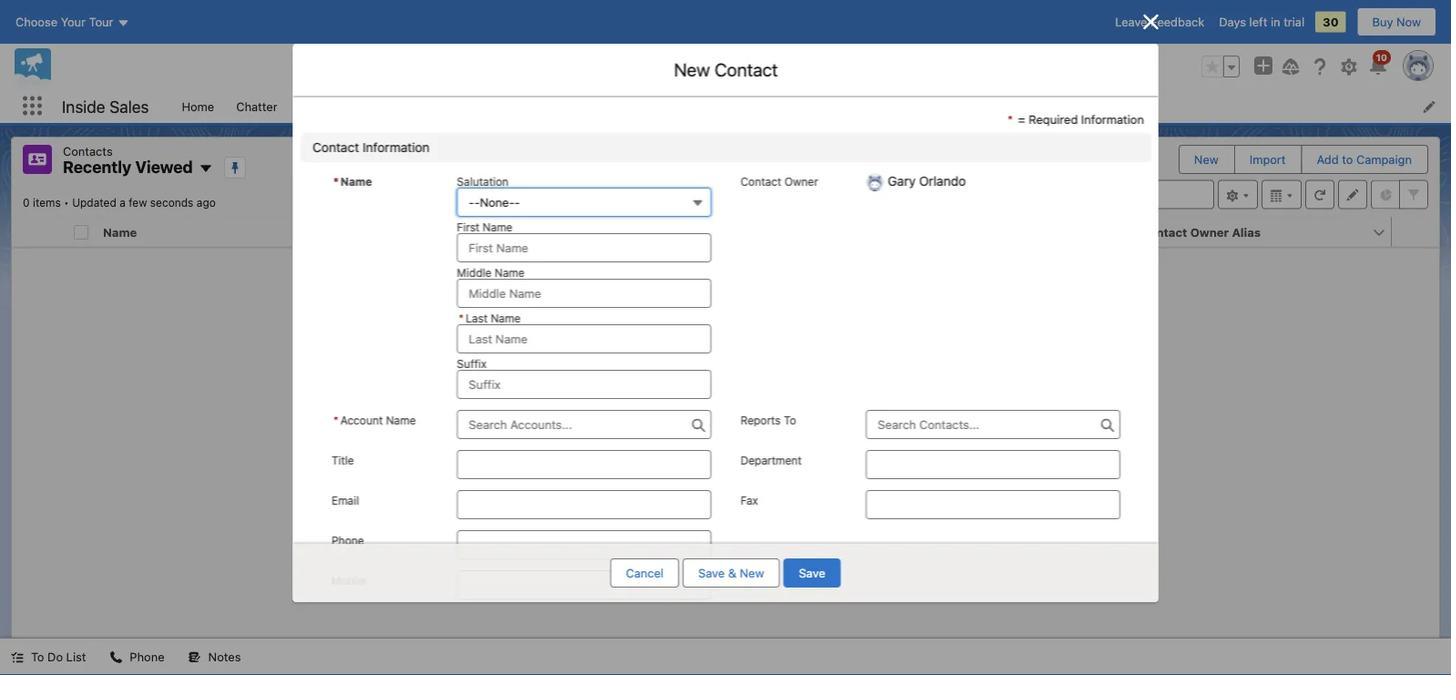 Task type: locate. For each thing, give the bounding box(es) containing it.
item number element
[[12, 217, 67, 247]]

0 horizontal spatial phone button
[[99, 639, 175, 675]]

0 vertical spatial phone
[[623, 225, 660, 239]]

3 - from the left
[[514, 195, 520, 209]]

contact for contact owner
[[740, 175, 781, 188]]

Last Name text field
[[457, 324, 711, 354]]

2 horizontal spatial new
[[1194, 153, 1219, 166]]

information
[[1081, 112, 1144, 126], [362, 140, 429, 155]]

sales
[[110, 96, 149, 116]]

save for save
[[799, 566, 826, 580]]

* left last
[[458, 312, 464, 324]]

0 horizontal spatial to
[[31, 650, 44, 664]]

save button
[[783, 559, 841, 588]]

inverse image
[[1140, 11, 1162, 33]]

buy
[[1373, 15, 1394, 29]]

contact inside button
[[1141, 225, 1188, 239]]

* left =
[[1007, 112, 1013, 126]]

chatter
[[236, 99, 277, 113]]

phone button down contact owner
[[616, 217, 855, 246]]

cancel
[[626, 566, 664, 580]]

Middle Name text field
[[457, 279, 711, 308]]

inside sales
[[62, 96, 149, 116]]

middle name
[[457, 266, 524, 279]]

1 horizontal spatial owner
[[1191, 225, 1229, 239]]

contacts inside you haven't viewed any contacts recently. try switching list views.
[[742, 412, 791, 425]]

1 save from the left
[[698, 566, 725, 580]]

0 horizontal spatial phone
[[130, 650, 165, 664]]

save
[[698, 566, 725, 580], [799, 566, 826, 580]]

1 horizontal spatial phone
[[331, 534, 364, 547]]

None text field
[[457, 570, 711, 600]]

1 vertical spatial information
[[362, 140, 429, 155]]

phone
[[623, 225, 660, 239], [331, 534, 364, 547], [130, 650, 165, 664]]

text default image
[[11, 651, 24, 664]]

&
[[728, 566, 737, 580]]

to
[[784, 414, 796, 426], [31, 650, 44, 664]]

new for new
[[1194, 153, 1219, 166]]

Phone text field
[[457, 530, 711, 559]]

* down contact information
[[333, 175, 338, 188]]

save inside button
[[698, 566, 725, 580]]

reports
[[740, 414, 781, 426]]

name right account
[[386, 414, 415, 426]]

owner left alias
[[1191, 225, 1229, 239]]

0 horizontal spatial contacts
[[63, 144, 113, 158]]

*
[[1007, 112, 1013, 126], [333, 175, 338, 188], [458, 312, 464, 324], [333, 414, 338, 426]]

text default image for phone
[[110, 651, 122, 664]]

buy now button
[[1357, 7, 1437, 36]]

0
[[23, 196, 30, 209]]

0 vertical spatial contacts
[[63, 144, 113, 158]]

cell inside recently viewed|contacts|list view element
[[67, 217, 96, 247]]

information right required
[[1081, 112, 1144, 126]]

1 vertical spatial owner
[[1191, 225, 1229, 239]]

switching
[[681, 429, 734, 443]]

0 horizontal spatial text default image
[[110, 651, 122, 664]]

1 horizontal spatial phone button
[[616, 217, 855, 246]]

new contact
[[674, 59, 778, 80]]

group
[[1202, 56, 1240, 77]]

none-
[[479, 195, 514, 209]]

contacts image
[[23, 145, 52, 174]]

you haven't viewed any contacts recently. try switching list views.
[[610, 412, 842, 443]]

1 horizontal spatial text default image
[[188, 651, 201, 664]]

list
[[171, 89, 1451, 123]]

* last name
[[458, 312, 520, 324]]

phone button right list
[[99, 639, 175, 675]]

recently
[[63, 157, 132, 177]]

name element
[[96, 217, 357, 247]]

1 horizontal spatial save
[[799, 566, 826, 580]]

2 text default image from the left
[[188, 651, 201, 664]]

name down 0 items • updated a few seconds ago
[[103, 225, 137, 239]]

0 items • updated a few seconds ago
[[23, 196, 216, 209]]

inside
[[62, 96, 105, 116]]

text default image left notes
[[188, 651, 201, 664]]

fax
[[740, 494, 758, 507]]

1 text default image from the left
[[110, 651, 122, 664]]

0 horizontal spatial new
[[674, 59, 710, 80]]

phone button
[[616, 217, 855, 246], [99, 639, 175, 675]]

days
[[1219, 15, 1246, 29]]

you
[[610, 412, 630, 425]]

add
[[1317, 153, 1339, 166]]

1 vertical spatial to
[[31, 650, 44, 664]]

new inside recently viewed|contacts|list view element
[[1194, 153, 1219, 166]]

status
[[610, 410, 842, 445]]

try
[[661, 429, 678, 443]]

1 vertical spatial new
[[1194, 153, 1219, 166]]

cell
[[67, 217, 96, 247]]

save right &
[[799, 566, 826, 580]]

phone left notes button on the left of the page
[[130, 650, 165, 664]]

* for * = required information
[[1007, 112, 1013, 126]]

information up * name
[[362, 140, 429, 155]]

contacts up views.
[[742, 412, 791, 425]]

1 vertical spatial contacts
[[742, 412, 791, 425]]

owner up phone element
[[784, 175, 818, 188]]

phone down email
[[331, 534, 364, 547]]

feedback
[[1151, 15, 1205, 29]]

new
[[674, 59, 710, 80], [1194, 153, 1219, 166], [740, 566, 764, 580]]

alias
[[1232, 225, 1261, 239]]

owner inside button
[[1191, 225, 1229, 239]]

middle
[[457, 266, 491, 279]]

0 horizontal spatial save
[[698, 566, 725, 580]]

recently viewed status
[[23, 196, 72, 209]]

select list display image
[[1262, 180, 1302, 209]]

0 vertical spatial information
[[1081, 112, 1144, 126]]

0 horizontal spatial owner
[[784, 175, 818, 188]]

save left &
[[698, 566, 725, 580]]

required
[[1028, 112, 1078, 126]]

None search field
[[996, 180, 1215, 209]]

account name element
[[357, 217, 627, 247]]

0 vertical spatial owner
[[784, 175, 818, 188]]

views.
[[756, 429, 791, 443]]

recently viewed
[[63, 157, 193, 177]]

contact
[[714, 59, 778, 80], [312, 140, 359, 155], [740, 175, 781, 188], [1141, 225, 1188, 239]]

0 vertical spatial new
[[674, 59, 710, 80]]

2 save from the left
[[799, 566, 826, 580]]

text default image inside notes button
[[188, 651, 201, 664]]

contact owner
[[740, 175, 818, 188]]

1 horizontal spatial to
[[784, 414, 796, 426]]

email
[[331, 494, 359, 507]]

1 horizontal spatial new
[[740, 566, 764, 580]]

name
[[340, 175, 372, 188], [482, 220, 512, 233], [103, 225, 137, 239], [494, 266, 524, 279], [490, 312, 520, 324], [386, 414, 415, 426]]

updated
[[72, 196, 116, 209]]

-
[[468, 195, 474, 209], [474, 195, 479, 209], [514, 195, 520, 209]]

contact for contact owner alias
[[1141, 225, 1188, 239]]

* for * last name
[[458, 312, 464, 324]]

recently viewed|contacts|list view element
[[11, 137, 1440, 639]]

0 vertical spatial phone button
[[616, 217, 855, 246]]

last
[[465, 312, 487, 324]]

Reports To text field
[[866, 410, 1120, 439]]

seconds
[[150, 196, 194, 209]]

text default image
[[110, 651, 122, 664], [188, 651, 201, 664]]

Search Recently Viewed list view. search field
[[996, 180, 1215, 209]]

to left the do
[[31, 650, 44, 664]]

text default image for notes
[[188, 651, 201, 664]]

=
[[1018, 112, 1025, 126]]

owner for contact owner
[[784, 175, 818, 188]]

2 vertical spatial phone
[[130, 650, 165, 664]]

search...
[[551, 60, 599, 73]]

first name
[[457, 220, 512, 233]]

phone down --none-- button
[[623, 225, 660, 239]]

name right middle
[[494, 266, 524, 279]]

suffix
[[457, 357, 486, 370]]

list containing home
[[171, 89, 1451, 123]]

save inside button
[[799, 566, 826, 580]]

name right last
[[490, 312, 520, 324]]

contact owner alias button
[[1133, 217, 1372, 246]]

1 horizontal spatial contacts
[[742, 412, 791, 425]]

contacts down the inside
[[63, 144, 113, 158]]

1 vertical spatial phone
[[331, 534, 364, 547]]

to up views.
[[784, 414, 796, 426]]

text default image right list
[[110, 651, 122, 664]]

2 horizontal spatial phone
[[623, 225, 660, 239]]

2 vertical spatial new
[[740, 566, 764, 580]]

name down the none-
[[482, 220, 512, 233]]

0 horizontal spatial information
[[362, 140, 429, 155]]

owner
[[784, 175, 818, 188], [1191, 225, 1229, 239]]

home
[[182, 99, 214, 113]]

import button
[[1235, 146, 1301, 173]]

1 vertical spatial phone button
[[99, 639, 175, 675]]

cancel button
[[610, 559, 679, 588]]

name inside button
[[103, 225, 137, 239]]

to
[[1342, 153, 1353, 166]]

* left account
[[333, 414, 338, 426]]



Task type: vqa. For each thing, say whether or not it's contained in the screenshot.
Reports To
yes



Task type: describe. For each thing, give the bounding box(es) containing it.
item number image
[[12, 217, 67, 246]]

haven't
[[633, 412, 674, 425]]

account
[[340, 414, 382, 426]]

list view controls image
[[1218, 180, 1258, 209]]

recently.
[[795, 412, 842, 425]]

* account name
[[333, 414, 415, 426]]

Email text field
[[457, 490, 711, 519]]

department
[[740, 454, 802, 466]]

days left in trial
[[1219, 15, 1305, 29]]

to do list
[[31, 650, 86, 664]]

* for * account name
[[333, 414, 338, 426]]

any
[[719, 412, 738, 425]]

add to campaign
[[1317, 153, 1412, 166]]

Salutation button
[[457, 188, 711, 217]]

owner for contact owner alias
[[1191, 225, 1229, 239]]

save for save & new
[[698, 566, 725, 580]]

* for * name
[[333, 175, 338, 188]]

action image
[[1392, 217, 1440, 246]]

search... button
[[515, 52, 880, 81]]

home link
[[171, 89, 225, 123]]

do
[[47, 650, 63, 664]]

2 - from the left
[[474, 195, 479, 209]]

contact owner alias element
[[1133, 217, 1403, 247]]

contact for contact information
[[312, 140, 359, 155]]

0 vertical spatial to
[[784, 414, 796, 426]]

in
[[1271, 15, 1281, 29]]

action element
[[1392, 217, 1440, 247]]

Title text field
[[457, 450, 711, 479]]

add to campaign button
[[1303, 146, 1427, 173]]

buy now
[[1373, 15, 1421, 29]]

leave
[[1115, 15, 1148, 29]]

•
[[64, 196, 69, 209]]

new button
[[1180, 146, 1233, 173]]

left
[[1250, 15, 1268, 29]]

list
[[737, 429, 753, 443]]

leave feedback
[[1115, 15, 1205, 29]]

name button
[[96, 217, 337, 246]]

notes button
[[177, 639, 252, 675]]

save & new button
[[683, 559, 780, 588]]

first
[[457, 220, 479, 233]]

1 horizontal spatial information
[[1081, 112, 1144, 126]]

save & new
[[698, 566, 764, 580]]

salutation --none--
[[457, 175, 520, 209]]

new for new contact
[[674, 59, 710, 80]]

reports to
[[740, 414, 796, 426]]

list
[[66, 650, 86, 664]]

* name
[[333, 175, 372, 188]]

import
[[1250, 153, 1286, 166]]

now
[[1397, 15, 1421, 29]]

items
[[33, 196, 61, 209]]

phone inside recently viewed|contacts|list view element
[[623, 225, 660, 239]]

to inside button
[[31, 650, 44, 664]]

chatter link
[[225, 89, 288, 123]]

1 - from the left
[[468, 195, 474, 209]]

name down contact information
[[340, 175, 372, 188]]

campaign
[[1357, 153, 1412, 166]]

viewed
[[135, 157, 193, 177]]

ago
[[197, 196, 216, 209]]

contact owner alias
[[1141, 225, 1261, 239]]

Search Accounts... text field
[[457, 410, 711, 439]]

notes
[[208, 650, 241, 664]]

phone element
[[616, 217, 875, 247]]

none search field inside recently viewed|contacts|list view element
[[996, 180, 1215, 209]]

* = required information
[[1007, 112, 1144, 126]]

leave feedback link
[[1115, 15, 1205, 29]]

First Name text field
[[457, 233, 711, 262]]

few
[[129, 196, 147, 209]]

trial
[[1284, 15, 1305, 29]]

salutation
[[457, 175, 508, 188]]

30
[[1323, 15, 1339, 29]]

a
[[120, 196, 126, 209]]

contact information
[[312, 140, 429, 155]]

status containing you haven't viewed any contacts recently.
[[610, 410, 842, 445]]

Department text field
[[866, 450, 1120, 479]]

Fax text field
[[866, 490, 1120, 519]]

viewed
[[677, 412, 716, 425]]

title
[[331, 454, 354, 466]]

Suffix text field
[[457, 370, 711, 399]]

to do list button
[[0, 639, 97, 675]]



